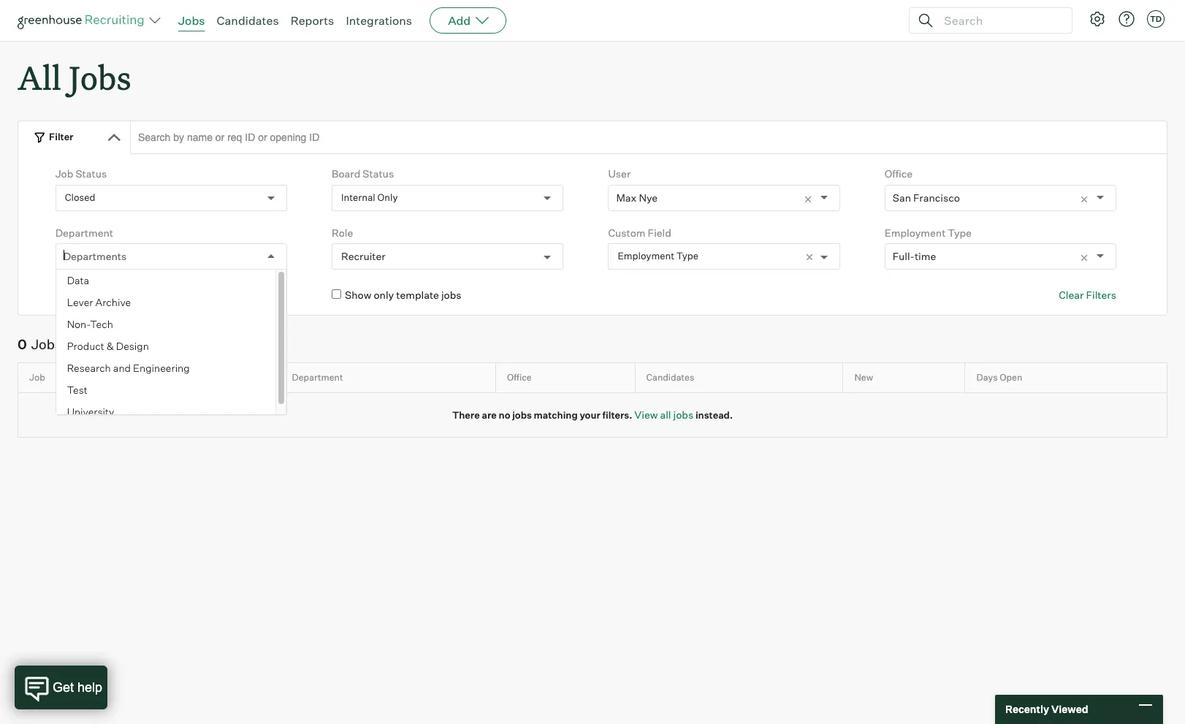 Task type: describe. For each thing, give the bounding box(es) containing it.
2 horizontal spatial jobs
[[178, 13, 205, 28]]

0 vertical spatial employment
[[885, 226, 946, 239]]

recently viewed
[[1006, 703, 1089, 716]]

university option
[[56, 401, 275, 423]]

clear value element for full-time
[[1080, 244, 1097, 269]]

1 horizontal spatial employment type
[[885, 226, 972, 239]]

matching
[[534, 409, 578, 421]]

clear filters
[[1059, 289, 1117, 301]]

field
[[648, 226, 672, 239]]

td button
[[1148, 10, 1165, 28]]

max nye option
[[616, 191, 658, 204]]

days open
[[977, 372, 1023, 383]]

research and engineering option
[[56, 358, 275, 379]]

time
[[915, 250, 936, 263]]

job status
[[55, 168, 107, 180]]

&
[[107, 340, 114, 352]]

0 vertical spatial office
[[885, 168, 913, 180]]

req id
[[143, 372, 171, 383]]

filters.
[[603, 409, 633, 421]]

board status
[[332, 168, 394, 180]]

filter
[[49, 131, 73, 143]]

view all jobs link
[[635, 408, 694, 421]]

user
[[608, 168, 631, 180]]

show only jobs i'm following
[[68, 289, 202, 301]]

only
[[378, 191, 398, 203]]

departments
[[63, 250, 127, 263]]

id
[[162, 372, 171, 383]]

0
[[18, 336, 27, 352]]

open
[[1000, 372, 1023, 383]]

no
[[499, 409, 511, 421]]

clear value image
[[1080, 253, 1090, 263]]

archive
[[95, 296, 131, 309]]

are
[[482, 409, 497, 421]]

full-time
[[893, 250, 936, 263]]

only for template
[[374, 289, 394, 301]]

greenhouse recruiting image
[[18, 12, 149, 29]]

recruiter
[[341, 250, 386, 263]]

product
[[67, 340, 104, 352]]

jobs right template
[[441, 289, 462, 301]]

viewed
[[1052, 703, 1089, 716]]

i'm
[[142, 289, 157, 301]]

san francisco option
[[893, 191, 960, 204]]

lever
[[67, 296, 93, 309]]

custom
[[608, 226, 646, 239]]

req
[[143, 372, 160, 383]]

lever archive option
[[56, 292, 275, 314]]

recently
[[1006, 703, 1050, 716]]

test option
[[56, 379, 275, 401]]

max
[[616, 191, 637, 204]]

closed
[[65, 191, 95, 203]]

status for board status
[[363, 168, 394, 180]]

only for jobs
[[97, 289, 118, 301]]

following
[[159, 289, 202, 301]]

internal
[[341, 191, 375, 203]]

0 horizontal spatial employment type
[[618, 250, 699, 262]]

clear filters link
[[1059, 288, 1117, 302]]

Search by name or req ID or opening ID text field
[[130, 121, 1168, 154]]

nye
[[639, 191, 658, 204]]

1 vertical spatial type
[[677, 250, 699, 262]]

show for show only template jobs
[[345, 289, 372, 301]]

all
[[660, 408, 671, 421]]



Task type: locate. For each thing, give the bounding box(es) containing it.
candidates link
[[217, 13, 279, 28]]

0 horizontal spatial employment
[[618, 250, 675, 262]]

type
[[948, 226, 972, 239], [677, 250, 699, 262]]

reports
[[291, 13, 334, 28]]

tech
[[90, 318, 113, 331]]

configure image
[[1089, 10, 1107, 28]]

template
[[396, 289, 439, 301]]

role
[[332, 226, 353, 239]]

days
[[977, 372, 998, 383]]

job
[[55, 168, 73, 180], [29, 372, 45, 383]]

0 vertical spatial type
[[948, 226, 972, 239]]

0 vertical spatial jobs
[[178, 13, 205, 28]]

jobs for 0 jobs
[[31, 336, 62, 352]]

1 horizontal spatial job
[[55, 168, 73, 180]]

integrations link
[[346, 13, 412, 28]]

0 horizontal spatial candidates
[[217, 13, 279, 28]]

jobs left i'm
[[120, 289, 140, 301]]

data
[[67, 274, 89, 287]]

0 horizontal spatial status
[[76, 168, 107, 180]]

jobs right "0"
[[31, 336, 62, 352]]

product & design option
[[56, 336, 275, 358]]

clear value image
[[803, 194, 813, 204], [1080, 194, 1090, 204]]

1 vertical spatial jobs
[[69, 56, 131, 99]]

0 vertical spatial employment type
[[885, 226, 972, 239]]

0 vertical spatial department
[[55, 226, 113, 239]]

office
[[885, 168, 913, 180], [507, 372, 532, 383]]

only left template
[[374, 289, 394, 301]]

status
[[76, 168, 107, 180], [363, 168, 394, 180]]

0 vertical spatial candidates
[[217, 13, 279, 28]]

status for job status
[[76, 168, 107, 180]]

product & design
[[67, 340, 149, 352]]

jobs
[[178, 13, 205, 28], [69, 56, 131, 99], [31, 336, 62, 352]]

0 horizontal spatial job
[[29, 372, 45, 383]]

non-
[[67, 318, 90, 331]]

2 only from the left
[[374, 289, 394, 301]]

candidates
[[217, 13, 279, 28], [647, 372, 695, 383]]

jobs left candidates link at the left of page
[[178, 13, 205, 28]]

1 horizontal spatial status
[[363, 168, 394, 180]]

clear value element for max nye
[[803, 185, 820, 210]]

Search text field
[[941, 10, 1059, 31]]

full-
[[893, 250, 915, 263]]

integrations
[[346, 13, 412, 28]]

td button
[[1145, 7, 1168, 31]]

jobs right the all at the right bottom
[[674, 408, 694, 421]]

2 clear value image from the left
[[1080, 194, 1090, 204]]

0 horizontal spatial office
[[507, 372, 532, 383]]

candidates right jobs "link"
[[217, 13, 279, 28]]

1 vertical spatial department
[[292, 372, 343, 383]]

1 vertical spatial job
[[29, 372, 45, 383]]

1 vertical spatial employment
[[618, 250, 675, 262]]

jobs for all jobs
[[69, 56, 131, 99]]

only right "lever"
[[97, 289, 118, 301]]

2 status from the left
[[363, 168, 394, 180]]

employment type
[[885, 226, 972, 239], [618, 250, 699, 262]]

job for job
[[29, 372, 45, 383]]

reports link
[[291, 13, 334, 28]]

clear value image for san francisco
[[1080, 194, 1090, 204]]

job up closed
[[55, 168, 73, 180]]

engineering
[[133, 362, 190, 374]]

employment down 'custom field'
[[618, 250, 675, 262]]

clear value element
[[803, 185, 820, 210], [1080, 185, 1097, 210], [1080, 244, 1097, 269]]

1 horizontal spatial clear value image
[[1080, 194, 1090, 204]]

1 horizontal spatial show
[[345, 289, 372, 301]]

instead.
[[696, 409, 733, 421]]

custom field
[[608, 226, 672, 239]]

0 horizontal spatial department
[[55, 226, 113, 239]]

board
[[332, 168, 361, 180]]

list box containing data
[[56, 270, 286, 423]]

Show only template jobs checkbox
[[332, 290, 341, 299]]

jobs right no
[[513, 409, 532, 421]]

full-time option
[[893, 250, 936, 263]]

1 horizontal spatial jobs
[[69, 56, 131, 99]]

candidates up the all at the right bottom
[[647, 372, 695, 383]]

lever archive
[[67, 296, 131, 309]]

data option
[[56, 270, 275, 292]]

clear value element for san francisco
[[1080, 185, 1097, 210]]

1 horizontal spatial candidates
[[647, 372, 695, 383]]

0 horizontal spatial jobs
[[31, 336, 62, 352]]

0 vertical spatial job
[[55, 168, 73, 180]]

show only template jobs
[[345, 289, 462, 301]]

jobs inside there are no jobs matching your filters. view all jobs instead.
[[513, 409, 532, 421]]

research
[[67, 362, 111, 374]]

td
[[1150, 14, 1162, 24]]

job for job status
[[55, 168, 73, 180]]

clear
[[1059, 289, 1084, 301]]

only
[[97, 289, 118, 301], [374, 289, 394, 301]]

jobs down greenhouse recruiting image
[[69, 56, 131, 99]]

and
[[113, 362, 131, 374]]

jobs link
[[178, 13, 205, 28]]

san
[[893, 191, 912, 204]]

show
[[68, 289, 95, 301], [345, 289, 372, 301]]

1 clear value image from the left
[[803, 194, 813, 204]]

all jobs
[[18, 56, 131, 99]]

employment type down field
[[618, 250, 699, 262]]

show for show only jobs i'm following
[[68, 289, 95, 301]]

all
[[18, 56, 61, 99]]

office up no
[[507, 372, 532, 383]]

non-tech option
[[56, 314, 275, 336]]

1 horizontal spatial only
[[374, 289, 394, 301]]

None field
[[63, 244, 67, 269]]

employment up full-time
[[885, 226, 946, 239]]

show down data
[[68, 289, 95, 301]]

1 horizontal spatial office
[[885, 168, 913, 180]]

0 horizontal spatial type
[[677, 250, 699, 262]]

research and engineering
[[67, 362, 190, 374]]

view
[[635, 408, 658, 421]]

your
[[580, 409, 601, 421]]

1 status from the left
[[76, 168, 107, 180]]

job down 0 jobs
[[29, 372, 45, 383]]

test
[[67, 384, 88, 396]]

clear value image for max nye
[[803, 194, 813, 204]]

employment
[[885, 226, 946, 239], [618, 250, 675, 262]]

there
[[452, 409, 480, 421]]

1 horizontal spatial employment
[[885, 226, 946, 239]]

san francisco
[[893, 191, 960, 204]]

0 horizontal spatial only
[[97, 289, 118, 301]]

office up san
[[885, 168, 913, 180]]

status up internal only
[[363, 168, 394, 180]]

university
[[67, 406, 114, 418]]

2 vertical spatial jobs
[[31, 336, 62, 352]]

department
[[55, 226, 113, 239], [292, 372, 343, 383]]

status up closed
[[76, 168, 107, 180]]

2 show from the left
[[345, 289, 372, 301]]

jobs
[[120, 289, 140, 301], [441, 289, 462, 301], [674, 408, 694, 421], [513, 409, 532, 421]]

internal only
[[341, 191, 398, 203]]

0 jobs
[[18, 336, 62, 352]]

1 horizontal spatial type
[[948, 226, 972, 239]]

list box
[[56, 270, 286, 423]]

1 vertical spatial candidates
[[647, 372, 695, 383]]

1 vertical spatial employment type
[[618, 250, 699, 262]]

new
[[855, 372, 874, 383]]

add
[[448, 13, 471, 28]]

1 horizontal spatial department
[[292, 372, 343, 383]]

non-tech
[[67, 318, 113, 331]]

1 vertical spatial office
[[507, 372, 532, 383]]

employment type up time
[[885, 226, 972, 239]]

Show only jobs I'm following checkbox
[[55, 290, 65, 299]]

filters
[[1086, 289, 1117, 301]]

1 show from the left
[[68, 289, 95, 301]]

max nye
[[616, 191, 658, 204]]

0 horizontal spatial show
[[68, 289, 95, 301]]

show right the show only template jobs checkbox on the top left
[[345, 289, 372, 301]]

0 horizontal spatial clear value image
[[803, 194, 813, 204]]

there are no jobs matching your filters. view all jobs instead.
[[452, 408, 733, 421]]

francisco
[[914, 191, 960, 204]]

add button
[[430, 7, 507, 34]]

1 only from the left
[[97, 289, 118, 301]]

design
[[116, 340, 149, 352]]



Task type: vqa. For each thing, say whether or not it's contained in the screenshot.
Departments
yes



